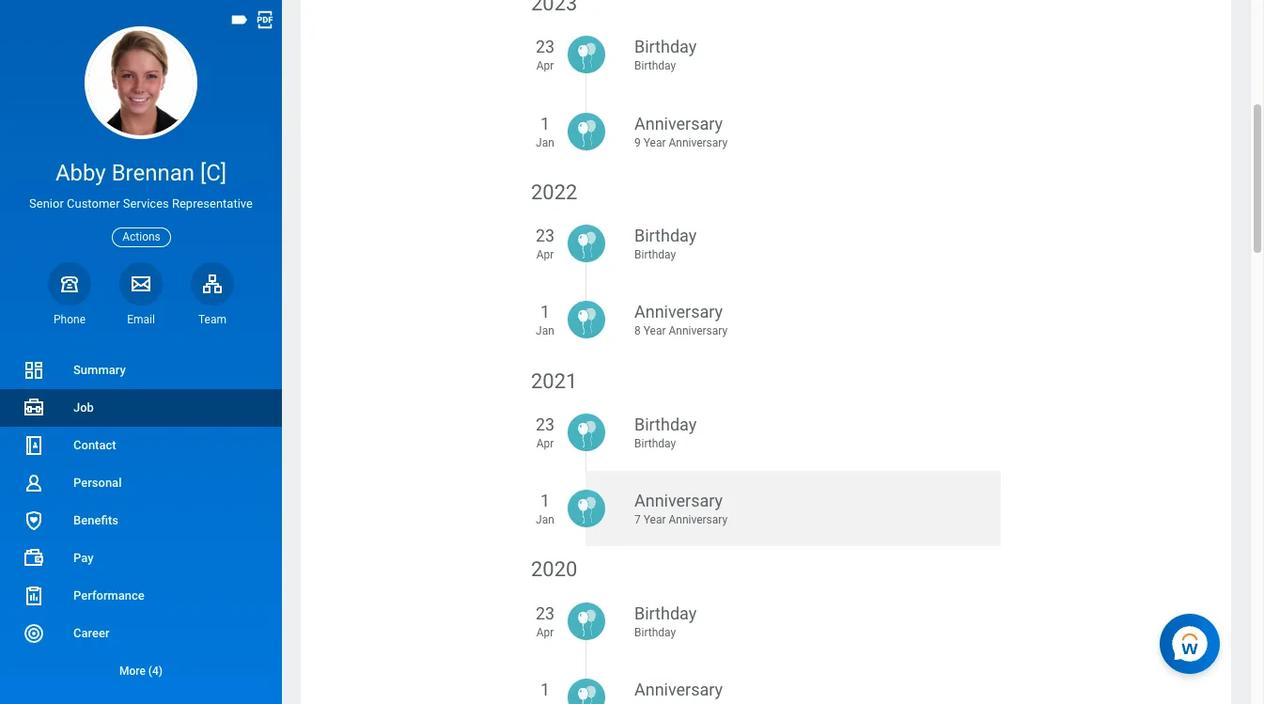 Task type: describe. For each thing, give the bounding box(es) containing it.
anniversary 8 year anniversary
[[635, 302, 728, 338]]

performance image
[[23, 585, 45, 607]]

pay link
[[0, 540, 282, 577]]

apr for 2022
[[536, 248, 554, 262]]

1 for anniversary 9 year anniversary
[[540, 113, 550, 133]]

5 birthday from the top
[[635, 415, 697, 434]]

summary image
[[23, 359, 45, 382]]

2021 menu item
[[531, 367, 1001, 490]]

23 apr for 2022
[[536, 226, 555, 262]]

customer
[[67, 197, 120, 211]]

summary link
[[0, 352, 282, 389]]

2022 menu item
[[531, 178, 1001, 301]]

benefits image
[[23, 510, 45, 532]]

career link
[[0, 615, 282, 652]]

personal link
[[0, 464, 282, 502]]

2021
[[531, 369, 578, 393]]

representative
[[172, 197, 253, 211]]

birthday birthday for 2020
[[635, 603, 697, 639]]

2020 menu item
[[531, 556, 1001, 679]]

anniversary 9 year anniversary
[[635, 113, 728, 149]]

apr for 2021
[[536, 437, 554, 450]]

23 for 2022
[[536, 226, 555, 246]]

job
[[73, 400, 94, 415]]

birthday birthday for 2022
[[635, 226, 697, 262]]

apr for 2020
[[536, 626, 554, 639]]

benefits link
[[0, 502, 282, 540]]

4 birthday from the top
[[635, 248, 676, 262]]

jan for anniversary 9 year anniversary
[[536, 136, 555, 149]]

pay image
[[23, 547, 45, 570]]

anniversary 7 year anniversary
[[635, 491, 728, 527]]

email button
[[119, 262, 163, 327]]

phone abby brennan [c] element
[[48, 312, 91, 327]]

view printable version (pdf) image
[[255, 9, 275, 30]]

navigation pane region
[[0, 0, 282, 704]]

services
[[123, 197, 169, 211]]

phone button
[[48, 262, 91, 327]]

brennan
[[112, 160, 195, 186]]

7 birthday from the top
[[635, 603, 697, 623]]

1 for anniversary 7 year anniversary
[[540, 491, 550, 511]]

abby
[[55, 160, 106, 186]]

4 1 from the top
[[540, 680, 550, 699]]

actions button
[[112, 227, 171, 247]]

jan for anniversary 7 year anniversary
[[536, 514, 555, 527]]

job link
[[0, 389, 282, 427]]



Task type: locate. For each thing, give the bounding box(es) containing it.
birthday birthday inside 2020 "menu item"
[[635, 603, 697, 639]]

more (4) button
[[0, 660, 282, 682]]

1 jan from the top
[[536, 136, 555, 149]]

23 for 2021
[[536, 415, 555, 434]]

1 1 from the top
[[540, 113, 550, 133]]

0 vertical spatial 1 jan
[[536, 113, 555, 149]]

birthday birthday
[[635, 37, 697, 73], [635, 226, 697, 262], [635, 415, 697, 450], [635, 603, 697, 639]]

3 year from the top
[[644, 514, 666, 527]]

email
[[127, 313, 155, 326]]

1 jan up 2021
[[536, 302, 555, 338]]

personal
[[73, 476, 122, 490]]

9
[[635, 136, 641, 149]]

1 jan up '2022'
[[536, 113, 555, 149]]

1 jan up 2020
[[536, 491, 555, 527]]

2 1 jan from the top
[[536, 302, 555, 338]]

summary
[[73, 363, 126, 377]]

benefits
[[73, 513, 118, 527]]

2 vertical spatial jan
[[536, 514, 555, 527]]

3 23 from the top
[[536, 415, 555, 434]]

year right 8
[[644, 325, 666, 338]]

job image
[[23, 397, 45, 419]]

senior
[[29, 197, 64, 211]]

senior customer services representative
[[29, 197, 253, 211]]

2 birthday from the top
[[635, 60, 676, 73]]

jan up 2021
[[536, 325, 555, 338]]

23 inside 2020 "menu item"
[[536, 603, 555, 623]]

phone
[[54, 313, 86, 326]]

23 inside 2021 menu item
[[536, 415, 555, 434]]

1 jan for anniversary 7 year anniversary
[[536, 491, 555, 527]]

personal image
[[23, 472, 45, 494]]

23 apr inside 2020 "menu item"
[[536, 603, 555, 639]]

3 apr from the top
[[536, 437, 554, 450]]

year for anniversary 9 year anniversary
[[644, 136, 666, 149]]

1 vertical spatial jan
[[536, 325, 555, 338]]

contact link
[[0, 427, 282, 464]]

4 23 from the top
[[536, 603, 555, 623]]

jan
[[536, 136, 555, 149], [536, 325, 555, 338], [536, 514, 555, 527]]

0 vertical spatial jan
[[536, 136, 555, 149]]

year inside anniversary 9 year anniversary
[[644, 136, 666, 149]]

2 1 from the top
[[540, 302, 550, 322]]

4 birthday birthday from the top
[[635, 603, 697, 639]]

23
[[536, 37, 555, 57], [536, 226, 555, 246], [536, 415, 555, 434], [536, 603, 555, 623]]

apr inside 2021 menu item
[[536, 437, 554, 450]]

1 23 from the top
[[536, 37, 555, 57]]

menu item containing 23
[[531, 0, 1001, 112]]

3 1 jan from the top
[[536, 491, 555, 527]]

more
[[119, 665, 146, 678]]

more (4)
[[119, 665, 163, 678]]

contact
[[73, 438, 116, 452]]

3 birthday from the top
[[635, 226, 697, 246]]

3 1 from the top
[[540, 491, 550, 511]]

year right 7
[[644, 514, 666, 527]]

team link
[[191, 262, 234, 327]]

6 birthday from the top
[[635, 437, 676, 450]]

3 jan from the top
[[536, 514, 555, 527]]

1 jan for anniversary 8 year anniversary
[[536, 302, 555, 338]]

performance link
[[0, 577, 282, 615]]

team
[[198, 313, 227, 326]]

1 birthday birthday from the top
[[635, 37, 697, 73]]

3 birthday birthday from the top
[[635, 415, 697, 450]]

birthday birthday inside 2022 menu item
[[635, 226, 697, 262]]

[c]
[[200, 160, 227, 186]]

jan for anniversary 8 year anniversary
[[536, 325, 555, 338]]

1 jan for anniversary 9 year anniversary
[[536, 113, 555, 149]]

2 year from the top
[[644, 325, 666, 338]]

year for anniversary 7 year anniversary
[[644, 514, 666, 527]]

4 apr from the top
[[536, 626, 554, 639]]

23 apr inside 2021 menu item
[[536, 415, 555, 450]]

1 23 apr from the top
[[536, 37, 555, 73]]

0 vertical spatial year
[[644, 136, 666, 149]]

pay
[[73, 551, 94, 565]]

4 23 apr from the top
[[536, 603, 555, 639]]

year right 9
[[644, 136, 666, 149]]

2 vertical spatial year
[[644, 514, 666, 527]]

23 apr for 2021
[[536, 415, 555, 450]]

23 inside 2022 menu item
[[536, 226, 555, 246]]

1 vertical spatial year
[[644, 325, 666, 338]]

actions
[[122, 230, 161, 243]]

career image
[[23, 622, 45, 645]]

1 jan
[[536, 113, 555, 149], [536, 302, 555, 338], [536, 491, 555, 527]]

apr inside 2020 "menu item"
[[536, 626, 554, 639]]

7
[[635, 514, 641, 527]]

mail image
[[130, 272, 152, 295]]

more (4) button
[[0, 652, 282, 690]]

2020
[[531, 558, 578, 581]]

1 apr from the top
[[536, 60, 554, 73]]

23 apr inside 2022 menu item
[[536, 226, 555, 262]]

year inside anniversary 7 year anniversary
[[644, 514, 666, 527]]

2 apr from the top
[[536, 248, 554, 262]]

(4)
[[148, 665, 163, 678]]

8 birthday from the top
[[635, 626, 676, 639]]

23 apr for 2020
[[536, 603, 555, 639]]

1 vertical spatial 1 jan
[[536, 302, 555, 338]]

birthday birthday inside menu item
[[635, 37, 697, 73]]

list containing summary
[[0, 352, 282, 690]]

anniversary
[[635, 113, 723, 133], [669, 136, 728, 149], [635, 302, 723, 322], [669, 325, 728, 338], [635, 491, 723, 511], [669, 514, 728, 527], [635, 680, 723, 699]]

2 birthday birthday from the top
[[635, 226, 697, 262]]

2 vertical spatial 1 jan
[[536, 491, 555, 527]]

menu item
[[531, 0, 1001, 112]]

8
[[635, 325, 641, 338]]

1 1 jan from the top
[[536, 113, 555, 149]]

team abby brennan [c] element
[[191, 312, 234, 327]]

year inside anniversary 8 year anniversary
[[644, 325, 666, 338]]

year for anniversary 8 year anniversary
[[644, 325, 666, 338]]

2 23 apr from the top
[[536, 226, 555, 262]]

birthday birthday for 2021
[[635, 415, 697, 450]]

phone image
[[56, 272, 83, 295]]

year
[[644, 136, 666, 149], [644, 325, 666, 338], [644, 514, 666, 527]]

contact image
[[23, 434, 45, 457]]

birthday
[[635, 37, 697, 57], [635, 60, 676, 73], [635, 226, 697, 246], [635, 248, 676, 262], [635, 415, 697, 434], [635, 437, 676, 450], [635, 603, 697, 623], [635, 626, 676, 639]]

tag image
[[229, 9, 250, 30]]

2 jan from the top
[[536, 325, 555, 338]]

view team image
[[201, 272, 224, 295]]

1
[[540, 113, 550, 133], [540, 302, 550, 322], [540, 491, 550, 511], [540, 680, 550, 699]]

2022
[[531, 180, 578, 204]]

email abby brennan [c] element
[[119, 312, 163, 327]]

23 apr
[[536, 37, 555, 73], [536, 226, 555, 262], [536, 415, 555, 450], [536, 603, 555, 639]]

list
[[0, 352, 282, 690]]

1 year from the top
[[644, 136, 666, 149]]

performance
[[73, 588, 145, 603]]

career
[[73, 626, 110, 640]]

2 23 from the top
[[536, 226, 555, 246]]

apr inside 2022 menu item
[[536, 248, 554, 262]]

abby brennan [c]
[[55, 160, 227, 186]]

birthday birthday inside 2021 menu item
[[635, 415, 697, 450]]

1 birthday from the top
[[635, 37, 697, 57]]

jan up 2020
[[536, 514, 555, 527]]

jan up '2022'
[[536, 136, 555, 149]]

23 for 2020
[[536, 603, 555, 623]]

apr
[[536, 60, 554, 73], [536, 248, 554, 262], [536, 437, 554, 450], [536, 626, 554, 639]]

3 23 apr from the top
[[536, 415, 555, 450]]

1 for anniversary 8 year anniversary
[[540, 302, 550, 322]]



Task type: vqa. For each thing, say whether or not it's contained in the screenshot.
Phone
yes



